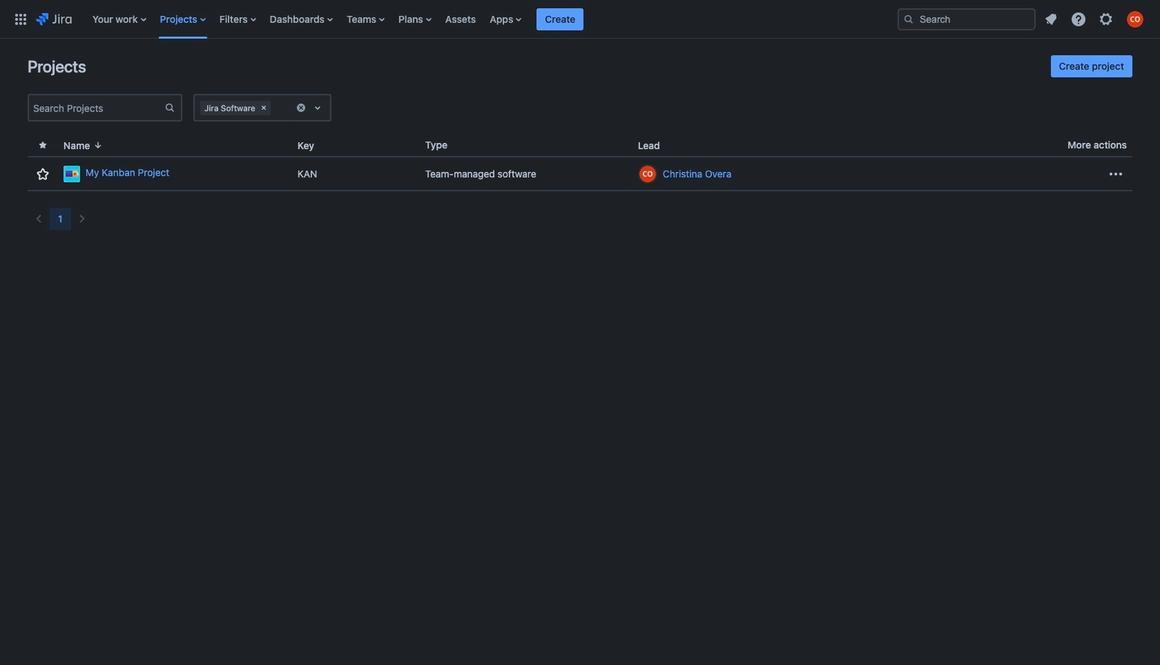 Task type: describe. For each thing, give the bounding box(es) containing it.
more image
[[1108, 165, 1125, 182]]

your profile and settings image
[[1127, 11, 1144, 27]]

clear image
[[296, 102, 307, 113]]

star my kanban project image
[[35, 165, 51, 182]]

search image
[[904, 13, 915, 25]]

clear image
[[258, 102, 269, 113]]

notifications image
[[1043, 11, 1060, 27]]

0 horizontal spatial list
[[85, 0, 887, 38]]

help image
[[1071, 11, 1087, 27]]



Task type: vqa. For each thing, say whether or not it's contained in the screenshot.
"Actions" 'image'
no



Task type: locate. For each thing, give the bounding box(es) containing it.
jira image
[[36, 11, 72, 27], [36, 11, 72, 27]]

group
[[1051, 55, 1133, 77]]

open image
[[309, 99, 326, 116]]

list
[[85, 0, 887, 38], [1039, 7, 1152, 31]]

primary element
[[8, 0, 887, 38]]

previous image
[[30, 211, 47, 227]]

banner
[[0, 0, 1161, 39]]

Search field
[[898, 8, 1036, 30]]

list item
[[537, 0, 584, 38]]

next image
[[74, 211, 90, 227]]

Choose Jira products text field
[[273, 101, 276, 115]]

Search Projects text field
[[29, 98, 164, 117]]

appswitcher icon image
[[12, 11, 29, 27]]

settings image
[[1098, 11, 1115, 27]]

1 horizontal spatial list
[[1039, 7, 1152, 31]]

None search field
[[898, 8, 1036, 30]]



